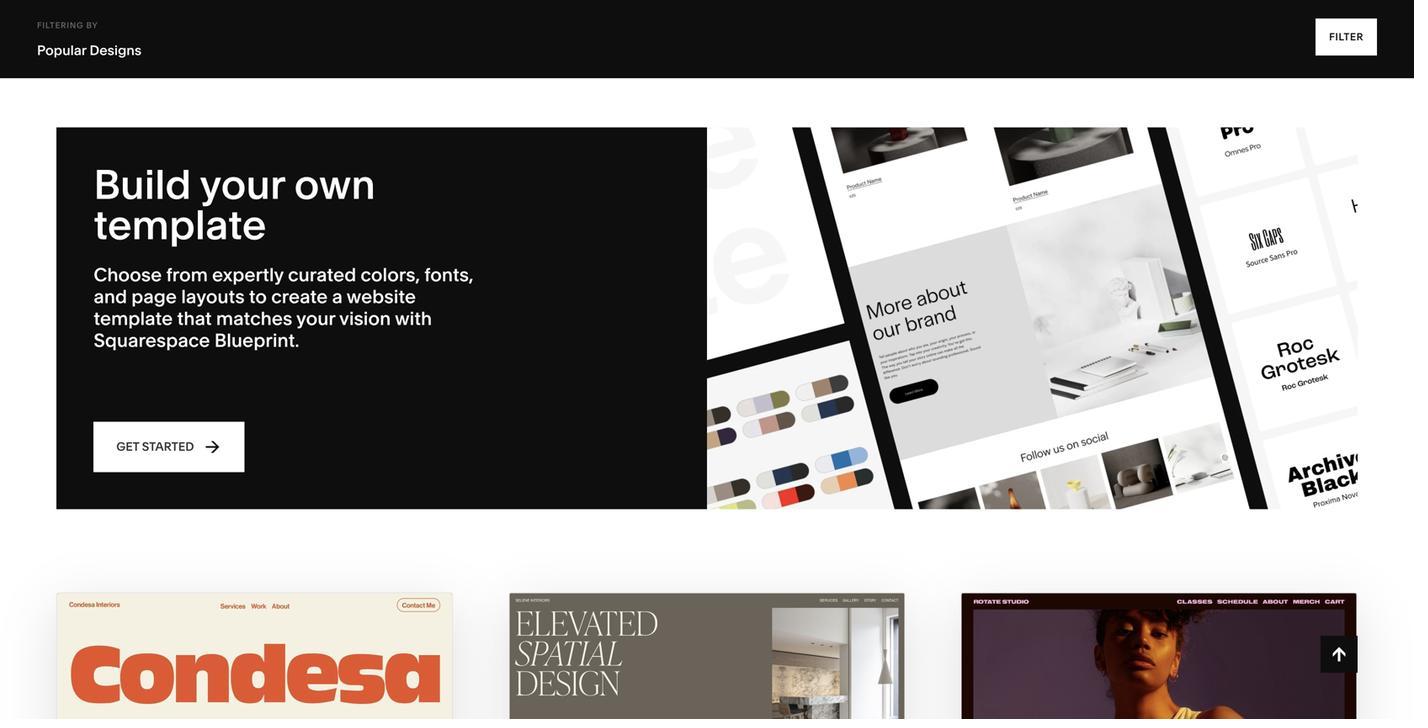 Task type: locate. For each thing, give the bounding box(es) containing it.
your inside choose from expertly curated colors, fonts, and page layouts to create a website template that matches your vision with squarespace blueprint.
[[296, 307, 335, 330]]

own
[[294, 160, 376, 210]]

condesa image
[[57, 594, 453, 720]]

0 vertical spatial template
[[94, 200, 267, 250]]

choose from expertly curated colors, fonts, and page layouts to create a website template that matches your vision with squarespace blueprint.
[[94, 264, 474, 352]]

filter
[[1330, 31, 1364, 43]]

2 template from the top
[[94, 307, 173, 330]]

1 horizontal spatial your
[[296, 307, 335, 330]]

started
[[142, 440, 194, 454]]

filtering
[[37, 20, 84, 30]]

create
[[271, 285, 328, 308]]

get
[[116, 440, 139, 454]]

your
[[200, 160, 285, 210], [296, 307, 335, 330]]

popular designs
[[37, 42, 142, 59]]

build
[[94, 160, 191, 210]]

curated
[[288, 264, 356, 286]]

0 vertical spatial your
[[200, 160, 285, 210]]

back to top image
[[1330, 646, 1349, 664]]

template up from
[[94, 200, 267, 250]]

template
[[94, 200, 267, 250], [94, 307, 173, 330]]

1 vertical spatial your
[[296, 307, 335, 330]]

that
[[177, 307, 212, 330]]

choose
[[94, 264, 162, 286]]

1 template from the top
[[94, 200, 267, 250]]

0 horizontal spatial your
[[200, 160, 285, 210]]

1 vertical spatial template
[[94, 307, 173, 330]]

selene image
[[510, 594, 905, 720]]

popular
[[37, 42, 86, 59]]

template down choose
[[94, 307, 173, 330]]

fonts,
[[425, 264, 474, 286]]

to
[[249, 285, 267, 308]]

vision
[[339, 307, 391, 330]]

and
[[94, 285, 127, 308]]

build your own template
[[94, 160, 376, 250]]

matches
[[216, 307, 292, 330]]

blueprint.
[[214, 329, 299, 352]]



Task type: vqa. For each thing, say whether or not it's contained in the screenshot.
Local
no



Task type: describe. For each thing, give the bounding box(es) containing it.
a
[[332, 285, 343, 308]]

rotate image
[[962, 594, 1357, 720]]

get started button
[[94, 422, 245, 473]]

designs
[[90, 42, 142, 59]]

with
[[395, 307, 432, 330]]

colors,
[[361, 264, 420, 286]]

squarespace
[[94, 329, 210, 352]]

by
[[86, 20, 98, 30]]

expertly
[[212, 264, 284, 286]]

filter button
[[1316, 19, 1378, 56]]

from
[[166, 264, 208, 286]]

template inside choose from expertly curated colors, fonts, and page layouts to create a website template that matches your vision with squarespace blueprint.
[[94, 307, 173, 330]]

filtering by
[[37, 20, 98, 30]]

template inside build your own template
[[94, 200, 267, 250]]

layouts
[[181, 285, 245, 308]]

website
[[347, 285, 416, 308]]

page
[[132, 285, 177, 308]]

get started
[[116, 440, 194, 454]]

preview of building your own template image
[[707, 128, 1358, 510]]

your inside build your own template
[[200, 160, 285, 210]]



